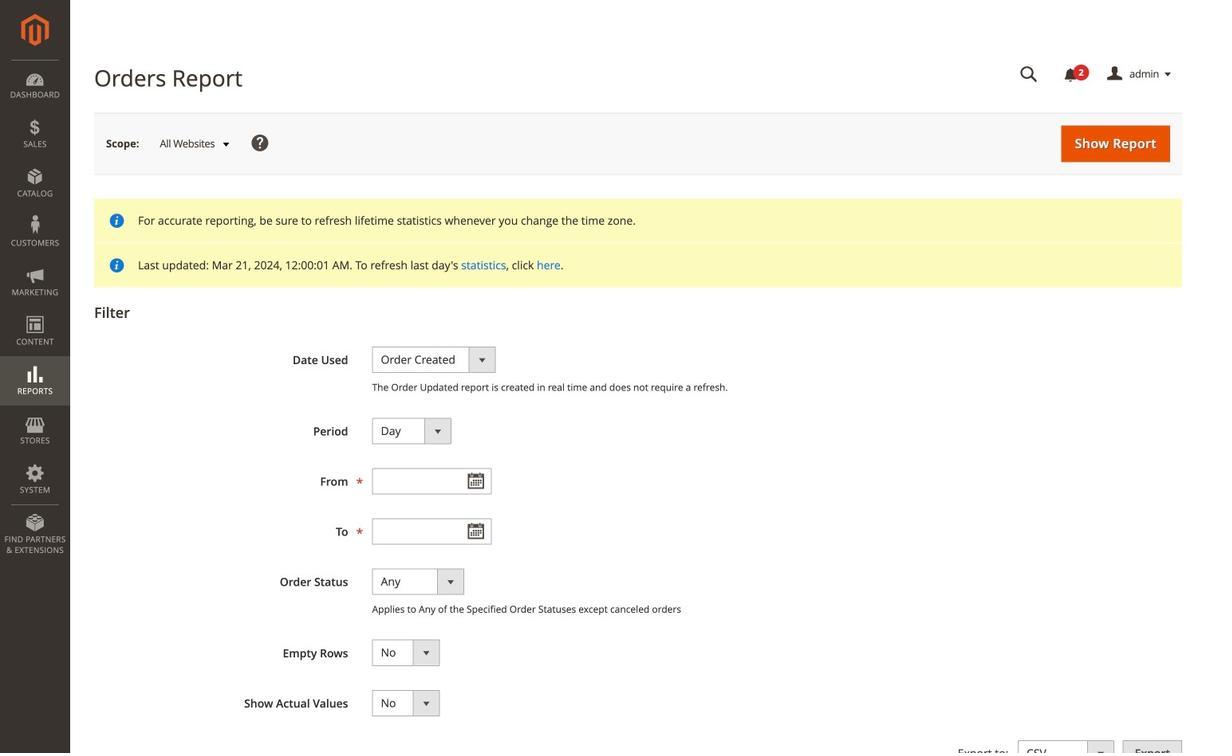 Task type: locate. For each thing, give the bounding box(es) containing it.
magento admin panel image
[[21, 14, 49, 46]]

None text field
[[372, 469, 492, 495], [372, 519, 492, 545], [372, 469, 492, 495], [372, 519, 492, 545]]

menu bar
[[0, 60, 70, 564]]

None text field
[[1009, 61, 1049, 89]]



